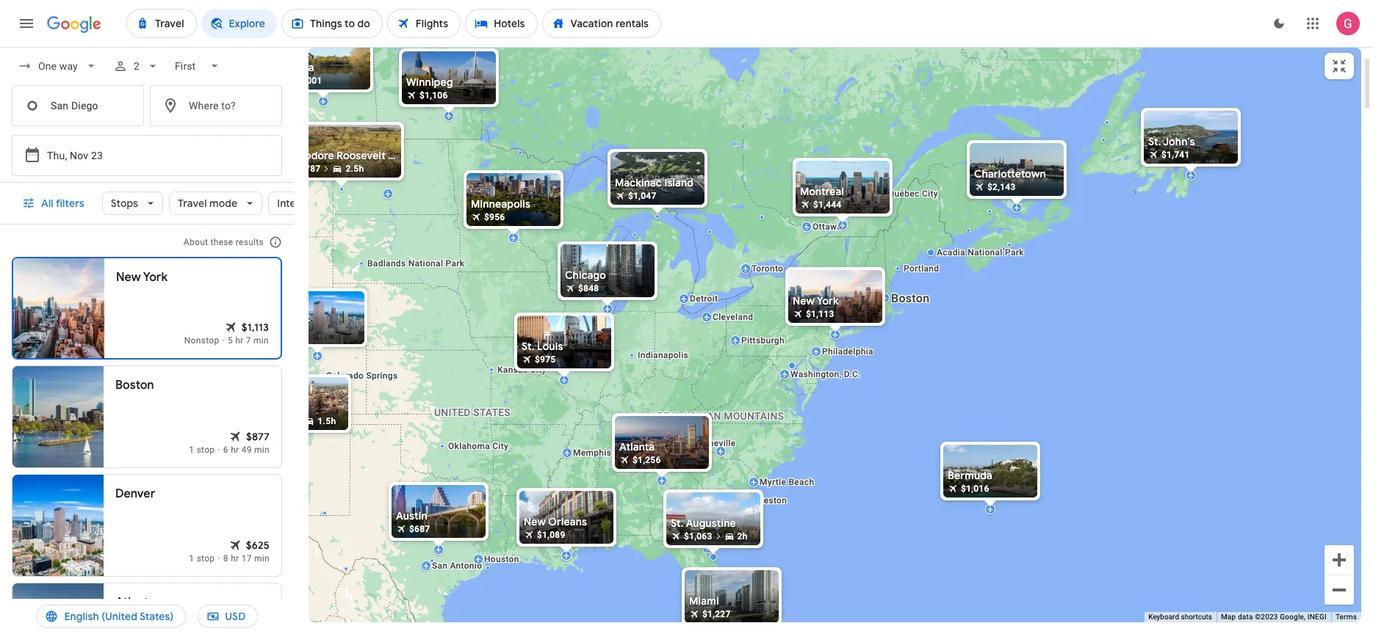Task type: describe. For each thing, give the bounding box(es) containing it.
$787
[[299, 164, 320, 174]]

states)
[[140, 611, 174, 624]]

pittsburgh
[[741, 336, 784, 346]]

kansas
[[497, 365, 528, 375]]

english (united states) button
[[36, 600, 186, 635]]

interests
[[277, 197, 320, 210]]

main menu image
[[18, 15, 35, 32]]

17
[[242, 554, 252, 564]]

1227 US dollars text field
[[702, 610, 730, 620]]

houston
[[484, 555, 519, 565]]

appalachian
[[650, 411, 721, 422]]

terms
[[1336, 614, 1357, 622]]

usd button
[[197, 600, 258, 635]]

cleveland
[[712, 312, 753, 323]]

augustine
[[686, 517, 736, 531]]

springs
[[366, 371, 397, 381]]

0 vertical spatial park
[[431, 149, 453, 162]]

city for oklahoma city
[[492, 442, 508, 452]]

atlanta inside map region
[[619, 441, 654, 454]]

625 US dollars text field
[[246, 539, 270, 553]]

travel mode
[[178, 197, 238, 210]]

winnipeg
[[406, 76, 453, 89]]

keyboard shortcuts
[[1149, 614, 1212, 622]]

city for kansas city
[[530, 365, 546, 375]]

$2,143
[[987, 182, 1015, 193]]

dallas
[[460, 496, 485, 506]]

$1,227
[[702, 610, 730, 620]]

québec
[[888, 189, 919, 199]]

minneapolis
[[471, 198, 530, 211]]

848 US dollars text field
[[578, 284, 599, 294]]

toronto
[[751, 264, 783, 274]]

1 hour 30 minutes text field
[[317, 417, 336, 427]]

appalachian mountains
[[650, 411, 784, 422]]

savannah
[[723, 510, 763, 520]]

stops
[[111, 197, 138, 210]]

$1,741
[[1161, 150, 1190, 160]]

chicago
[[565, 269, 606, 282]]

orlando
[[717, 578, 750, 589]]

$1,047
[[628, 191, 656, 201]]

2 button
[[107, 48, 166, 84]]

0 vertical spatial national
[[388, 149, 429, 162]]

$1,001
[[294, 76, 322, 86]]

1444 US dollars text field
[[813, 200, 841, 210]]

$1,016
[[961, 484, 989, 494]]

myrtle beach
[[759, 478, 814, 488]]

change appearance image
[[1262, 6, 1297, 41]]

1106 US dollars text field
[[419, 90, 448, 101]]

regina $1,001
[[280, 61, 322, 86]]

st. louis
[[521, 340, 563, 353]]

nashville
[[627, 427, 665, 437]]

min for denver
[[254, 554, 270, 564]]

orleans
[[548, 516, 587, 529]]

new york inside map region
[[792, 295, 838, 308]]

atlanta inside button
[[115, 596, 155, 611]]

st. john's
[[1148, 135, 1195, 148]]

antonio
[[450, 561, 482, 572]]

2 hours 30 minutes text field
[[345, 164, 364, 174]]

petersburg
[[711, 593, 756, 603]]

all
[[41, 197, 53, 210]]

877 US dollars text field
[[246, 430, 270, 445]]

1 for denver
[[189, 554, 194, 564]]

Departure text field
[[47, 136, 232, 176]]

inegi
[[1308, 614, 1327, 622]]

acadia
[[936, 248, 965, 258]]

$1,113 for 1113 us dollars text field
[[806, 309, 834, 320]]

$1,113 for 1113 us dollars text box on the left
[[242, 321, 269, 334]]

new for $1,113
[[792, 295, 814, 308]]

2143 US dollars text field
[[987, 182, 1015, 193]]

8
[[223, 554, 228, 564]]

san antonio
[[432, 561, 482, 572]]

québec city
[[888, 189, 938, 199]]

these
[[211, 237, 233, 248]]

2.5h
[[345, 164, 364, 174]]

loading results progress bar
[[0, 47, 1373, 50]]

keyboard shortcuts button
[[1149, 613, 1212, 623]]

st. for st. augustine
[[670, 517, 683, 531]]

none text field inside filters form
[[12, 85, 144, 126]]

data
[[1238, 614, 1253, 622]]

city for québec city
[[922, 189, 938, 199]]

©2023
[[1255, 614, 1278, 622]]

687 US dollars text field
[[409, 525, 430, 535]]

st. for st. john's
[[1148, 135, 1161, 148]]

map
[[1221, 614, 1236, 622]]

min for boston
[[254, 445, 270, 456]]

1113 US dollars text field
[[242, 320, 269, 335]]

acadia national park
[[936, 248, 1024, 258]]

santa
[[258, 402, 286, 415]]

national for badlands national park
[[408, 259, 443, 269]]

0 vertical spatial new
[[116, 270, 141, 285]]

(united
[[102, 611, 137, 624]]

st. petersburg
[[697, 593, 756, 603]]

new orleans
[[524, 516, 587, 529]]

states
[[473, 407, 510, 419]]

$1,444
[[813, 200, 841, 210]]

miami
[[689, 595, 719, 608]]

results
[[236, 237, 264, 248]]

usd
[[225, 611, 246, 624]]

detroit
[[690, 294, 718, 304]]

charlottetown
[[974, 168, 1046, 181]]

$1,089
[[537, 531, 565, 541]]

1 stop for denver
[[189, 554, 215, 564]]

st. for st. petersburg
[[697, 593, 708, 603]]

mountains
[[724, 411, 784, 422]]

$956
[[484, 212, 505, 223]]

d.c.
[[844, 370, 861, 380]]



Task type: vqa. For each thing, say whether or not it's contained in the screenshot.


Task type: locate. For each thing, give the bounding box(es) containing it.
1 horizontal spatial $1,113
[[806, 309, 834, 320]]

theodore roosevelt national park
[[286, 149, 453, 162]]

min for new york
[[254, 336, 269, 346]]

atlanta
[[619, 441, 654, 454], [115, 596, 155, 611]]

1 vertical spatial hr
[[231, 445, 239, 456]]

atlanta button
[[12, 583, 282, 635]]

49
[[242, 445, 252, 456]]

1 horizontal spatial denver
[[274, 316, 310, 329]]

all filters
[[41, 197, 84, 210]]

park right badlands
[[445, 259, 464, 269]]

$687
[[409, 525, 430, 535]]

indianapolis
[[637, 350, 688, 361]]

st. up the 1227 us dollars "text box"
[[697, 593, 708, 603]]

0 horizontal spatial atlanta
[[115, 596, 155, 611]]

kansas city
[[497, 365, 546, 375]]

myrtle
[[759, 478, 786, 488]]

5 hr 7 min
[[228, 336, 269, 346]]

$1,113 inside map region
[[806, 309, 834, 320]]

city down st. louis
[[530, 365, 546, 375]]

park for acadia national park
[[1005, 248, 1024, 258]]

national right roosevelt
[[388, 149, 429, 162]]

1 stop from the top
[[197, 445, 215, 456]]

hr
[[235, 336, 244, 346], [231, 445, 239, 456], [231, 554, 239, 564]]

terms link
[[1336, 614, 1357, 622]]

st. augustine
[[670, 517, 736, 531]]

1 for boston
[[189, 445, 194, 456]]

1 vertical spatial stop
[[197, 554, 215, 564]]

hr right 8
[[231, 554, 239, 564]]

1 stop for boston
[[189, 445, 215, 456]]

1047 US dollars text field
[[628, 191, 656, 201]]

montreal
[[800, 185, 844, 198]]

1 horizontal spatial atlanta
[[619, 441, 654, 454]]

2 stop from the top
[[197, 554, 215, 564]]

$1,113 up philadelphia at bottom right
[[806, 309, 834, 320]]

oklahoma city
[[448, 442, 508, 452]]

york inside map region
[[817, 295, 838, 308]]

1016 US dollars text field
[[961, 484, 989, 494]]

boston inside map region
[[891, 292, 929, 306]]

1 horizontal spatial boston
[[891, 292, 929, 306]]

1 vertical spatial park
[[1005, 248, 1024, 258]]

city right québec
[[922, 189, 938, 199]]

map data ©2023 google, inegi
[[1221, 614, 1327, 622]]

1 1 from the top
[[189, 445, 194, 456]]

1 horizontal spatial new york
[[792, 295, 838, 308]]

0 horizontal spatial denver
[[115, 487, 155, 502]]

roosevelt
[[336, 149, 385, 162]]

colorado
[[326, 371, 363, 381]]

hr for boston
[[231, 445, 239, 456]]

stop for boston
[[197, 445, 215, 456]]

0 horizontal spatial city
[[492, 442, 508, 452]]

1 vertical spatial 1
[[189, 554, 194, 564]]

hr for denver
[[231, 554, 239, 564]]

min right 7 at the left bottom of page
[[254, 336, 269, 346]]

0 vertical spatial york
[[143, 270, 168, 285]]

0 vertical spatial atlanta
[[619, 441, 654, 454]]

park
[[431, 149, 453, 162], [1005, 248, 1024, 258], [445, 259, 464, 269]]

0 horizontal spatial $1,113
[[242, 321, 269, 334]]

0 vertical spatial new york
[[116, 270, 168, 285]]

1001 US dollars text field
[[294, 76, 322, 86]]

english (united states)
[[64, 611, 174, 624]]

2 1 from the top
[[189, 554, 194, 564]]

about these results image
[[258, 225, 293, 260]]

min down $625 text field
[[254, 554, 270, 564]]

about
[[184, 237, 208, 248]]

2 vertical spatial park
[[445, 259, 464, 269]]

1 vertical spatial boston
[[115, 378, 154, 393]]

san
[[432, 561, 447, 572]]

2
[[134, 60, 140, 72]]

washington,
[[790, 370, 841, 380]]

2 vertical spatial hr
[[231, 554, 239, 564]]

0 vertical spatial hr
[[235, 336, 244, 346]]

0 horizontal spatial boston
[[115, 378, 154, 393]]

$1,063
[[684, 532, 712, 542]]

santa fe
[[258, 402, 300, 415]]

1 left 8
[[189, 554, 194, 564]]

stop
[[197, 445, 215, 456], [197, 554, 215, 564]]

english
[[64, 611, 99, 624]]

$848
[[578, 284, 599, 294]]

2 vertical spatial new
[[524, 516, 546, 529]]

0 vertical spatial $1,113
[[806, 309, 834, 320]]

1 vertical spatial min
[[254, 445, 270, 456]]

0 vertical spatial boston
[[891, 292, 929, 306]]

austin
[[396, 510, 427, 523]]

google,
[[1280, 614, 1306, 622]]

1 vertical spatial $1,113
[[242, 321, 269, 334]]

$1,113
[[806, 309, 834, 320], [242, 321, 269, 334]]

1 horizontal spatial new
[[524, 516, 546, 529]]

1 vertical spatial york
[[817, 295, 838, 308]]

None text field
[[12, 85, 144, 126]]

national right acadia
[[967, 248, 1002, 258]]

1 1 stop from the top
[[189, 445, 215, 456]]

1 vertical spatial new york
[[792, 295, 838, 308]]

2 1 stop from the top
[[189, 554, 215, 564]]

denver
[[274, 316, 310, 329], [115, 487, 155, 502]]

2 vertical spatial national
[[408, 259, 443, 269]]

regina
[[280, 61, 314, 74]]

2 horizontal spatial city
[[922, 189, 938, 199]]

0 vertical spatial city
[[922, 189, 938, 199]]

interests button
[[268, 186, 345, 221]]

0 vertical spatial 1 stop
[[189, 445, 215, 456]]

0 horizontal spatial new york
[[116, 270, 168, 285]]

philadelphia
[[822, 347, 873, 357]]

1 vertical spatial city
[[530, 365, 546, 375]]

1 vertical spatial denver
[[115, 487, 155, 502]]

5
[[228, 336, 233, 346]]

charleston
[[742, 496, 787, 506]]

badlands national park
[[367, 259, 464, 269]]

stop left 8
[[197, 554, 215, 564]]

1 vertical spatial 1 stop
[[189, 554, 215, 564]]

filters
[[56, 197, 84, 210]]

6 hr 49 min
[[223, 445, 270, 456]]

1.5h
[[317, 417, 336, 427]]

park for badlands national park
[[445, 259, 464, 269]]

park down $1,106
[[431, 149, 453, 162]]

$975
[[535, 355, 555, 365]]

0 horizontal spatial new
[[116, 270, 141, 285]]

0 vertical spatial stop
[[197, 445, 215, 456]]

2 vertical spatial city
[[492, 442, 508, 452]]

7
[[246, 336, 251, 346]]

colorado springs
[[326, 371, 397, 381]]

None field
[[12, 53, 104, 79], [169, 53, 228, 79], [12, 53, 104, 79], [169, 53, 228, 79]]

1741 US dollars text field
[[1161, 150, 1190, 160]]

view smaller map image
[[1331, 57, 1348, 75]]

national
[[388, 149, 429, 162], [967, 248, 1002, 258], [408, 259, 443, 269]]

1 vertical spatial atlanta
[[115, 596, 155, 611]]

1 horizontal spatial york
[[817, 295, 838, 308]]

national right badlands
[[408, 259, 443, 269]]

1 horizontal spatial city
[[530, 365, 546, 375]]

min down 877 us dollars text box
[[254, 445, 270, 456]]

badlands
[[367, 259, 406, 269]]

1063 US dollars text field
[[684, 532, 712, 542]]

mackinac island
[[615, 176, 693, 190]]

2 hours text field
[[737, 532, 747, 542]]

787 US dollars text field
[[299, 164, 320, 174]]

stops button
[[102, 186, 163, 221]]

0 vertical spatial 1
[[189, 445, 194, 456]]

stop for denver
[[197, 554, 215, 564]]

united states
[[434, 407, 510, 419]]

city right oklahoma
[[492, 442, 508, 452]]

denver button
[[264, 286, 370, 359]]

louis
[[537, 340, 563, 353]]

new for $1,089
[[524, 516, 546, 529]]

$1,106
[[419, 90, 448, 101]]

asheville
[[698, 439, 735, 449]]

denver inside denver button
[[274, 316, 310, 329]]

hr right 5
[[235, 336, 244, 346]]

$1,256
[[632, 456, 661, 466]]

travel
[[178, 197, 207, 210]]

stop left 6
[[197, 445, 215, 456]]

travel mode button
[[169, 186, 262, 221]]

washington, d.c.
[[790, 370, 861, 380]]

1 left 6
[[189, 445, 194, 456]]

1089 US dollars text field
[[537, 531, 565, 541]]

$1,113 up 7 at the left bottom of page
[[242, 321, 269, 334]]

0 vertical spatial min
[[254, 336, 269, 346]]

hr for new york
[[235, 336, 244, 346]]

956 US dollars text field
[[484, 212, 505, 223]]

0 horizontal spatial york
[[143, 270, 168, 285]]

$625
[[246, 539, 270, 553]]

york
[[143, 270, 168, 285], [817, 295, 838, 308]]

Where to? text field
[[150, 85, 282, 126]]

map region
[[191, 0, 1373, 635]]

fe
[[289, 402, 300, 415]]

2 horizontal spatial new
[[792, 295, 814, 308]]

1113 US dollars text field
[[806, 309, 834, 320]]

1 stop left 8
[[189, 554, 215, 564]]

mode
[[209, 197, 238, 210]]

new york
[[116, 270, 168, 285], [792, 295, 838, 308]]

national for acadia national park
[[967, 248, 1002, 258]]

st. for st. louis
[[521, 340, 534, 353]]

hr right 6
[[231, 445, 239, 456]]

1 vertical spatial national
[[967, 248, 1002, 258]]

filters form
[[0, 47, 294, 183]]

2 vertical spatial min
[[254, 554, 270, 564]]

0 vertical spatial denver
[[274, 316, 310, 329]]

975 US dollars text field
[[535, 355, 555, 365]]

united
[[434, 407, 470, 419]]

1 stop left 6
[[189, 445, 215, 456]]

1256 US dollars text field
[[632, 456, 661, 466]]

1 vertical spatial new
[[792, 295, 814, 308]]

st. left john's
[[1148, 135, 1161, 148]]

bermuda
[[947, 470, 992, 483]]

portland
[[903, 264, 939, 274]]

st. left 'augustine'
[[670, 517, 683, 531]]

park right acadia
[[1005, 248, 1024, 258]]

st. left louis
[[521, 340, 534, 353]]

city
[[922, 189, 938, 199], [530, 365, 546, 375], [492, 442, 508, 452]]



